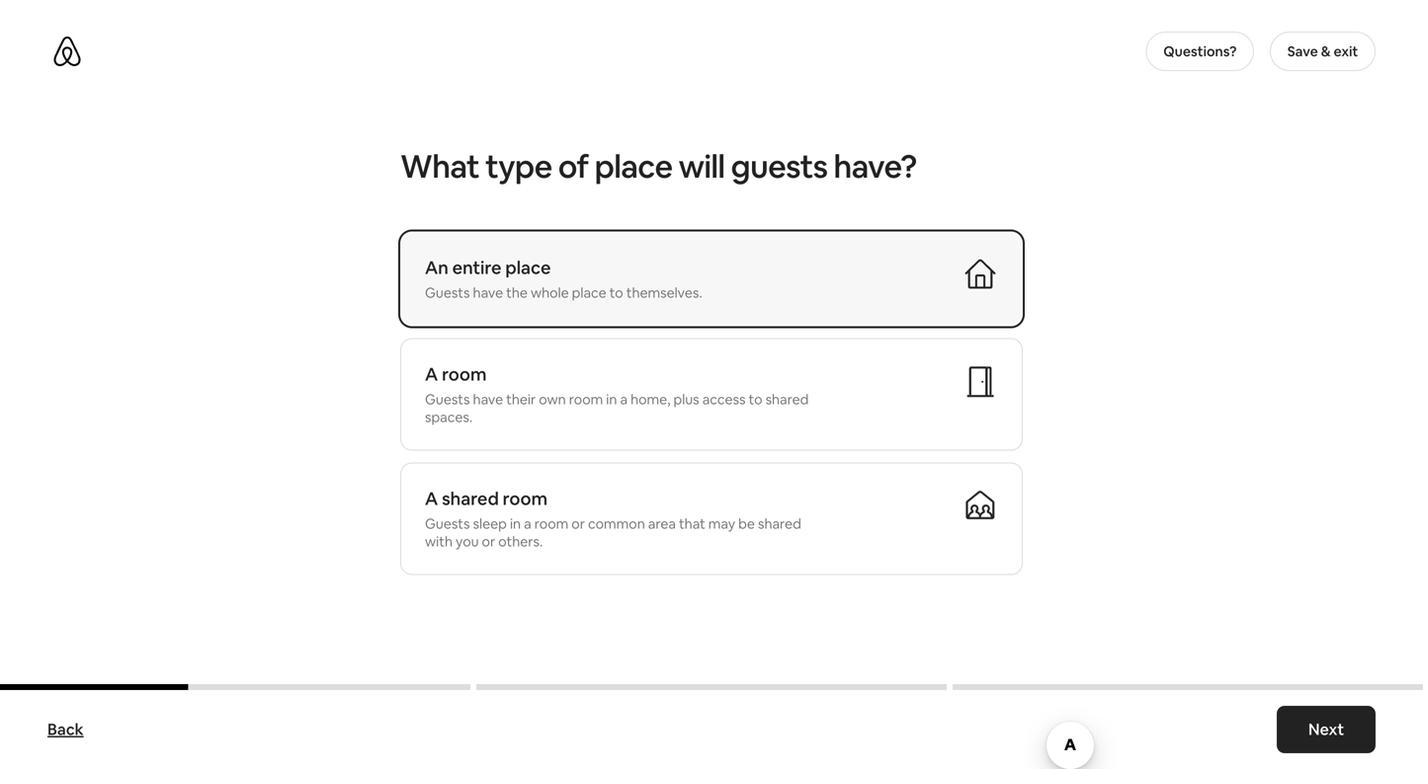 Task type: describe. For each thing, give the bounding box(es) containing it.
room up "spaces." on the left of the page
[[442, 363, 487, 386]]

area
[[648, 515, 676, 533]]

you
[[456, 533, 479, 551]]

save
[[1287, 42, 1318, 60]]

0 horizontal spatial or
[[482, 533, 495, 551]]

have?
[[834, 146, 917, 187]]

what type of place will guests have?
[[400, 146, 917, 187]]

guests inside the "a room guests have their own room in a home, plus access to shared spaces."
[[425, 391, 470, 409]]

a inside the "a room guests have their own room in a home, plus access to shared spaces."
[[620, 391, 628, 409]]

that
[[679, 515, 705, 533]]

entire
[[452, 256, 502, 280]]

to inside the "a room guests have their own room in a home, plus access to shared spaces."
[[749, 391, 762, 409]]

to inside an entire place guests have the whole place to themselves.
[[609, 284, 623, 302]]

with
[[425, 533, 453, 551]]

back
[[47, 720, 84, 740]]

questions?
[[1163, 42, 1237, 60]]

home,
[[631, 391, 670, 409]]

guests for shared
[[425, 515, 470, 533]]

access
[[702, 391, 746, 409]]

a inside a shared room guests sleep in a room or common area that may be shared with you or others.
[[524, 515, 531, 533]]

the
[[506, 284, 528, 302]]

room right own
[[569, 391, 603, 409]]

in inside a shared room guests sleep in a room or common area that may be shared with you or others.
[[510, 515, 521, 533]]

have inside the "a room guests have their own room in a home, plus access to shared spaces."
[[473, 391, 503, 409]]

will
[[679, 146, 725, 187]]

option group containing an entire place
[[400, 232, 1023, 627]]

what
[[400, 146, 479, 187]]

spaces.
[[425, 409, 472, 426]]

next button
[[1277, 707, 1376, 754]]

a shared room guests sleep in a room or common area that may be shared with you or others.
[[425, 488, 801, 551]]



Task type: locate. For each thing, give the bounding box(es) containing it.
have
[[473, 284, 503, 302], [473, 391, 503, 409]]

1 horizontal spatial to
[[749, 391, 762, 409]]

2 vertical spatial shared
[[758, 515, 801, 533]]

to right access
[[749, 391, 762, 409]]

place up 'the'
[[505, 256, 551, 280]]

have inside an entire place guests have the whole place to themselves.
[[473, 284, 503, 302]]

1 a from the top
[[425, 363, 438, 386]]

to
[[609, 284, 623, 302], [749, 391, 762, 409]]

have down entire
[[473, 284, 503, 302]]

shared right access
[[765, 391, 809, 409]]

2 vertical spatial guests
[[425, 515, 470, 533]]

a
[[425, 363, 438, 386], [425, 488, 438, 511]]

next
[[1308, 720, 1344, 740]]

1 vertical spatial a
[[425, 488, 438, 511]]

a left home,
[[620, 391, 628, 409]]

3 guests from the top
[[425, 515, 470, 533]]

0 vertical spatial a
[[425, 363, 438, 386]]

0 horizontal spatial a
[[524, 515, 531, 533]]

guests for entire
[[425, 284, 470, 302]]

1 vertical spatial to
[[749, 391, 762, 409]]

in right 'sleep' on the bottom of page
[[510, 515, 521, 533]]

room right 'sleep' on the bottom of page
[[534, 515, 568, 533]]

1 vertical spatial shared
[[442, 488, 499, 511]]

1 vertical spatial have
[[473, 391, 503, 409]]

guests inside an entire place guests have the whole place to themselves.
[[425, 284, 470, 302]]

questions? button
[[1146, 32, 1254, 71]]

a up with
[[425, 488, 438, 511]]

may
[[708, 515, 735, 533]]

save & exit button
[[1270, 32, 1376, 71]]

a inside a shared room guests sleep in a room or common area that may be shared with you or others.
[[425, 488, 438, 511]]

place
[[595, 146, 672, 187], [505, 256, 551, 280], [572, 284, 606, 302]]

1 horizontal spatial or
[[571, 515, 585, 533]]

exit
[[1334, 42, 1358, 60]]

2 have from the top
[[473, 391, 503, 409]]

1 guests from the top
[[425, 284, 470, 302]]

others.
[[498, 533, 543, 551]]

shared up 'sleep' on the bottom of page
[[442, 488, 499, 511]]

0 vertical spatial in
[[606, 391, 617, 409]]

&
[[1321, 42, 1331, 60]]

guests
[[731, 146, 827, 187]]

room up others.
[[503, 488, 548, 511]]

None button
[[400, 232, 1023, 327], [400, 338, 1023, 451], [400, 463, 1023, 576], [400, 232, 1023, 327], [400, 338, 1023, 451], [400, 463, 1023, 576]]

1 vertical spatial guests
[[425, 391, 470, 409]]

1 horizontal spatial in
[[606, 391, 617, 409]]

place right whole
[[572, 284, 606, 302]]

their
[[506, 391, 536, 409]]

a room guests have their own room in a home, plus access to shared spaces.
[[425, 363, 809, 426]]

guests left their
[[425, 391, 470, 409]]

have left their
[[473, 391, 503, 409]]

0 vertical spatial a
[[620, 391, 628, 409]]

shared inside the "a room guests have their own room in a home, plus access to shared spaces."
[[765, 391, 809, 409]]

0 vertical spatial to
[[609, 284, 623, 302]]

0 horizontal spatial to
[[609, 284, 623, 302]]

0 vertical spatial guests
[[425, 284, 470, 302]]

a for a shared room
[[425, 488, 438, 511]]

guests
[[425, 284, 470, 302], [425, 391, 470, 409], [425, 515, 470, 533]]

1 have from the top
[[473, 284, 503, 302]]

to left the themselves.
[[609, 284, 623, 302]]

an
[[425, 256, 448, 280]]

1 vertical spatial place
[[505, 256, 551, 280]]

2 vertical spatial place
[[572, 284, 606, 302]]

0 vertical spatial have
[[473, 284, 503, 302]]

or left common
[[571, 515, 585, 533]]

2 a from the top
[[425, 488, 438, 511]]

1 vertical spatial in
[[510, 515, 521, 533]]

shared right be
[[758, 515, 801, 533]]

room
[[442, 363, 487, 386], [569, 391, 603, 409], [503, 488, 548, 511], [534, 515, 568, 533]]

type
[[485, 146, 552, 187]]

2 guests from the top
[[425, 391, 470, 409]]

a right 'sleep' on the bottom of page
[[524, 515, 531, 533]]

guests inside a shared room guests sleep in a room or common area that may be shared with you or others.
[[425, 515, 470, 533]]

themselves.
[[626, 284, 702, 302]]

option group
[[400, 232, 1023, 627]]

an entire place guests have the whole place to themselves.
[[425, 256, 702, 302]]

of
[[558, 146, 588, 187]]

0 horizontal spatial in
[[510, 515, 521, 533]]

or right you
[[482, 533, 495, 551]]

be
[[738, 515, 755, 533]]

a
[[620, 391, 628, 409], [524, 515, 531, 533]]

in inside the "a room guests have their own room in a home, plus access to shared spaces."
[[606, 391, 617, 409]]

common
[[588, 515, 645, 533]]

save & exit
[[1287, 42, 1358, 60]]

shared
[[765, 391, 809, 409], [442, 488, 499, 511], [758, 515, 801, 533]]

in
[[606, 391, 617, 409], [510, 515, 521, 533]]

a up "spaces." on the left of the page
[[425, 363, 438, 386]]

plus
[[673, 391, 699, 409]]

0 vertical spatial place
[[595, 146, 672, 187]]

whole
[[531, 284, 569, 302]]

in left home,
[[606, 391, 617, 409]]

place right "of"
[[595, 146, 672, 187]]

a inside the "a room guests have their own room in a home, plus access to shared spaces."
[[425, 363, 438, 386]]

sleep
[[473, 515, 507, 533]]

or
[[571, 515, 585, 533], [482, 533, 495, 551]]

a for a room
[[425, 363, 438, 386]]

own
[[539, 391, 566, 409]]

back button
[[38, 711, 94, 750]]

guests left 'sleep' on the bottom of page
[[425, 515, 470, 533]]

1 vertical spatial a
[[524, 515, 531, 533]]

guests down 'an'
[[425, 284, 470, 302]]

1 horizontal spatial a
[[620, 391, 628, 409]]

0 vertical spatial shared
[[765, 391, 809, 409]]



Task type: vqa. For each thing, say whether or not it's contained in the screenshot.
Tours
no



